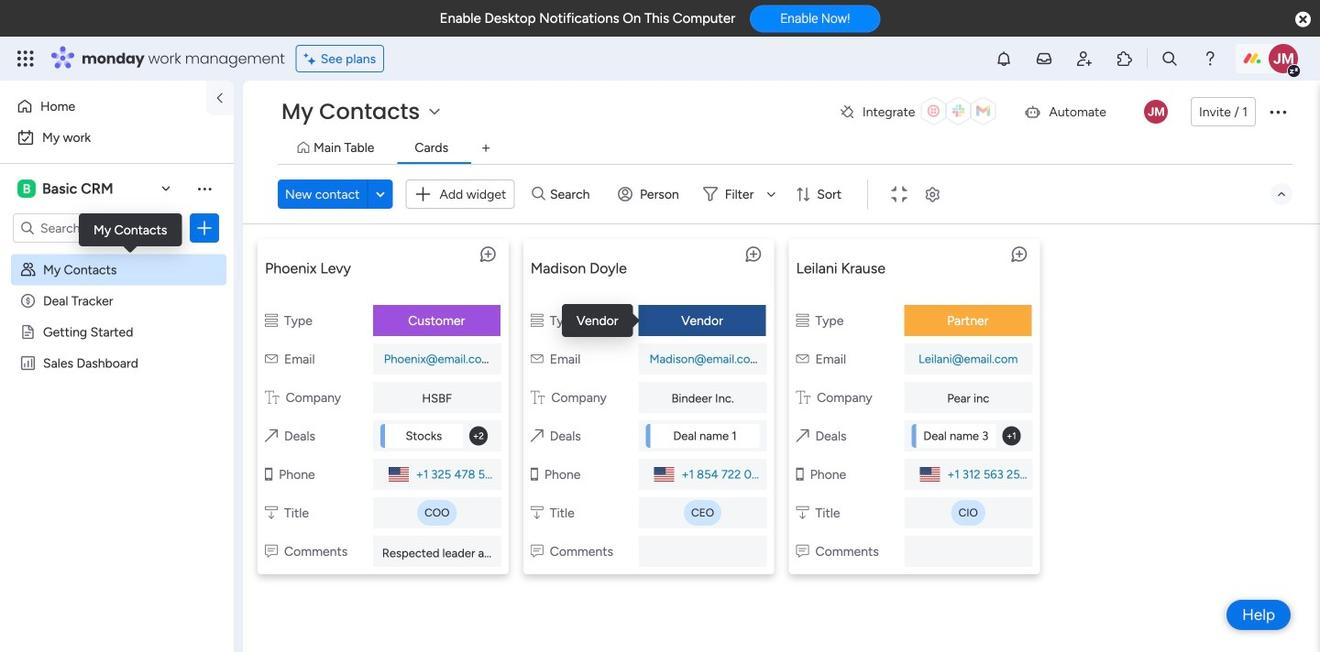 Task type: describe. For each thing, give the bounding box(es) containing it.
2 vertical spatial option
[[0, 254, 234, 257]]

update feed image
[[1035, 50, 1054, 68]]

collapse image
[[1275, 187, 1289, 202]]

Search field
[[546, 182, 601, 207]]

small dropdown column outline image for v2 mobile phone image corresponding to v2 board relation small icon
[[531, 506, 544, 521]]

v2 board relation small image
[[531, 429, 544, 444]]

0 horizontal spatial jeremy miller image
[[1144, 100, 1168, 124]]

v2 mobile phone image for v2 board relation small icon
[[531, 467, 538, 483]]

1 dapulse text column image from the left
[[531, 390, 545, 406]]

workspace options image
[[195, 180, 214, 198]]

v2 small long text column image for dapulse text column icon
[[265, 544, 278, 560]]

public board image
[[19, 324, 37, 341]]

v2 search image
[[532, 184, 546, 205]]

workspace selection element
[[17, 178, 116, 200]]

v2 small long text column image
[[796, 544, 809, 560]]

v2 status outline image for v2 email column icon
[[265, 313, 278, 329]]

v2 email column image for 1st dapulse text column image from the right
[[796, 352, 809, 367]]

v2 board relation small image for dapulse text column icon
[[265, 429, 278, 444]]

v2 status outline image
[[796, 313, 809, 329]]

help image
[[1201, 50, 1220, 68]]

v2 mobile phone image for v2 board relation small image related to 1st dapulse text column image from the right
[[796, 467, 804, 483]]

invite members image
[[1076, 50, 1094, 68]]

1 vertical spatial option
[[11, 123, 223, 152]]

public dashboard image
[[19, 355, 37, 372]]



Task type: vqa. For each thing, say whether or not it's contained in the screenshot.
the on
no



Task type: locate. For each thing, give the bounding box(es) containing it.
small dropdown column outline image for v2 mobile phone icon
[[265, 506, 278, 521]]

small dropdown column outline image down v2 mobile phone icon
[[265, 506, 278, 521]]

v2 mobile phone image
[[265, 467, 273, 483]]

dapulse text column image
[[531, 390, 545, 406], [796, 390, 811, 406]]

v2 email column image
[[265, 352, 278, 367]]

1 horizontal spatial jeremy miller image
[[1269, 44, 1299, 73]]

v2 email column image for second dapulse text column image from the right
[[531, 352, 544, 367]]

jeremy miller image down search everything icon
[[1144, 100, 1168, 124]]

v2 status outline image
[[265, 313, 278, 329], [531, 313, 544, 329]]

select product image
[[17, 50, 35, 68]]

small dropdown column outline image for v2 mobile phone image related to v2 board relation small image related to 1st dapulse text column image from the right
[[796, 506, 809, 521]]

v2 board relation small image for 1st dapulse text column image from the right
[[796, 429, 809, 444]]

0 horizontal spatial small dropdown column outline image
[[265, 506, 278, 521]]

2 small dropdown column outline image from the left
[[531, 506, 544, 521]]

2 v2 board relation small image from the left
[[796, 429, 809, 444]]

1 horizontal spatial dapulse text column image
[[796, 390, 811, 406]]

0 horizontal spatial dapulse text column image
[[531, 390, 545, 406]]

v2 status outline image for second dapulse text column image from the right v2 email column image
[[531, 313, 544, 329]]

v2 mobile phone image up v2 small long text column image
[[796, 467, 804, 483]]

jeremy miller image down 'dapulse close' icon
[[1269, 44, 1299, 73]]

0 vertical spatial option
[[11, 92, 195, 121]]

v2 email column image down v2 status outline icon
[[796, 352, 809, 367]]

jeremy miller image
[[1269, 44, 1299, 73], [1144, 100, 1168, 124]]

1 vertical spatial jeremy miller image
[[1144, 100, 1168, 124]]

2 v2 status outline image from the left
[[531, 313, 544, 329]]

1 horizontal spatial v2 small long text column image
[[531, 544, 544, 560]]

0 horizontal spatial v2 small long text column image
[[265, 544, 278, 560]]

v2 mobile phone image down v2 board relation small icon
[[531, 467, 538, 483]]

0 vertical spatial jeremy miller image
[[1269, 44, 1299, 73]]

Search in workspace field
[[39, 218, 153, 239]]

dapulse close image
[[1296, 11, 1311, 29]]

notifications image
[[995, 50, 1013, 68]]

dapulse text column image
[[265, 390, 279, 406]]

list box
[[0, 251, 234, 627]]

1 v2 status outline image from the left
[[265, 313, 278, 329]]

angle down image
[[376, 188, 385, 201]]

1 horizontal spatial small dropdown column outline image
[[531, 506, 544, 521]]

2 v2 small long text column image from the left
[[531, 544, 544, 560]]

0 horizontal spatial v2 mobile phone image
[[531, 467, 538, 483]]

1 v2 small long text column image from the left
[[265, 544, 278, 560]]

dapulse text column image up v2 board relation small icon
[[531, 390, 545, 406]]

0 horizontal spatial v2 status outline image
[[265, 313, 278, 329]]

option
[[11, 92, 195, 121], [11, 123, 223, 152], [0, 254, 234, 257]]

1 v2 board relation small image from the left
[[265, 429, 278, 444]]

1 horizontal spatial v2 status outline image
[[531, 313, 544, 329]]

v2 small long text column image
[[265, 544, 278, 560], [531, 544, 544, 560]]

0 horizontal spatial v2 email column image
[[531, 352, 544, 367]]

v2 mobile phone image
[[531, 467, 538, 483], [796, 467, 804, 483]]

1 small dropdown column outline image from the left
[[265, 506, 278, 521]]

1 horizontal spatial v2 email column image
[[796, 352, 809, 367]]

small dropdown column outline image
[[265, 506, 278, 521], [531, 506, 544, 521], [796, 506, 809, 521]]

small dropdown column outline image up v2 small long text column image
[[796, 506, 809, 521]]

0 horizontal spatial v2 board relation small image
[[265, 429, 278, 444]]

1 v2 email column image from the left
[[531, 352, 544, 367]]

add view image
[[482, 142, 490, 155]]

v2 small long text column image for second dapulse text column image from the right
[[531, 544, 544, 560]]

small dropdown column outline image down v2 board relation small icon
[[531, 506, 544, 521]]

2 v2 mobile phone image from the left
[[796, 467, 804, 483]]

row group
[[250, 232, 1313, 590]]

3 small dropdown column outline image from the left
[[796, 506, 809, 521]]

arrow down image
[[761, 183, 783, 205]]

workspace image
[[17, 179, 36, 199]]

2 dapulse text column image from the left
[[796, 390, 811, 406]]

see plans image
[[304, 48, 321, 69]]

2 v2 email column image from the left
[[796, 352, 809, 367]]

1 horizontal spatial v2 board relation small image
[[796, 429, 809, 444]]

v2 board relation small image
[[265, 429, 278, 444], [796, 429, 809, 444]]

monday marketplace image
[[1116, 50, 1134, 68]]

dapulse text column image down v2 status outline icon
[[796, 390, 811, 406]]

search everything image
[[1161, 50, 1179, 68]]

options image
[[1267, 101, 1289, 123]]

tab list
[[278, 134, 1293, 164]]

options image
[[195, 219, 214, 238]]

v2 email column image
[[531, 352, 544, 367], [796, 352, 809, 367]]

1 v2 mobile phone image from the left
[[531, 467, 538, 483]]

1 horizontal spatial v2 mobile phone image
[[796, 467, 804, 483]]

2 horizontal spatial small dropdown column outline image
[[796, 506, 809, 521]]

tab
[[471, 134, 501, 163]]

v2 email column image up v2 board relation small icon
[[531, 352, 544, 367]]



